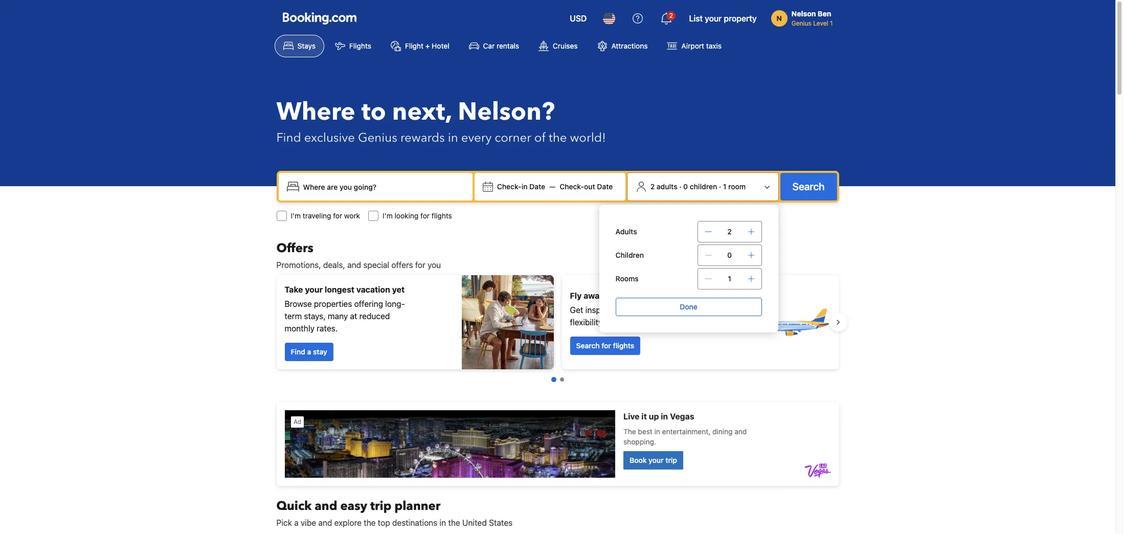 Task type: vqa. For each thing, say whether or not it's contained in the screenshot.
Level
yes



Task type: locate. For each thing, give the bounding box(es) containing it.
2 down room
[[728, 227, 732, 236]]

1 vertical spatial 2
[[651, 182, 655, 191]]

2 vertical spatial in
[[440, 518, 446, 527]]

flights right looking
[[432, 211, 452, 220]]

1 left room
[[723, 182, 727, 191]]

car rentals
[[483, 41, 519, 50]]

search
[[793, 181, 825, 192], [576, 341, 600, 350]]

1 vertical spatial find
[[291, 347, 305, 356]]

0 horizontal spatial in
[[440, 518, 446, 527]]

2 horizontal spatial 2
[[728, 227, 732, 236]]

1 horizontal spatial search
[[793, 181, 825, 192]]

properties
[[314, 299, 352, 308]]

the left the united
[[448, 518, 460, 527]]

0 horizontal spatial search
[[576, 341, 600, 350]]

1 inside button
[[723, 182, 727, 191]]

quick
[[277, 498, 312, 515]]

2 horizontal spatial the
[[549, 129, 567, 146]]

2
[[670, 12, 673, 19], [651, 182, 655, 191], [728, 227, 732, 236]]

0 vertical spatial 1
[[830, 19, 833, 27]]

region containing take your longest vacation yet
[[268, 271, 847, 373]]

search for flights link
[[570, 337, 641, 355]]

and inside fly away to your dream vacation get inspired – compare and book flights with flexibility
[[659, 305, 673, 315]]

many
[[328, 312, 348, 321]]

1 vertical spatial to
[[606, 291, 614, 300]]

1 date from the left
[[530, 182, 545, 191]]

your for property
[[705, 14, 722, 23]]

next,
[[392, 95, 452, 129]]

search inside region
[[576, 341, 600, 350]]

search button
[[780, 173, 837, 201]]

date
[[530, 182, 545, 191], [597, 182, 613, 191]]

0 horizontal spatial vacation
[[357, 285, 390, 294]]

2 date from the left
[[597, 182, 613, 191]]

stay
[[313, 347, 327, 356]]

list your property link
[[683, 6, 763, 31]]

exclusive
[[304, 129, 355, 146]]

search for flights
[[576, 341, 634, 350]]

0 horizontal spatial 1
[[723, 182, 727, 191]]

rates.
[[317, 324, 338, 333]]

0 horizontal spatial to
[[362, 95, 386, 129]]

yet
[[392, 285, 405, 294]]

1 vertical spatial a
[[294, 518, 299, 527]]

vacation up offering
[[357, 285, 390, 294]]

for
[[333, 211, 342, 220], [421, 211, 430, 220], [415, 260, 426, 270], [602, 341, 611, 350]]

·
[[680, 182, 682, 191], [719, 182, 721, 191]]

explore
[[334, 518, 362, 527]]

done button
[[616, 298, 762, 316]]

0 vertical spatial 0
[[684, 182, 688, 191]]

1 horizontal spatial 1
[[728, 274, 731, 283]]

in right destinations
[[440, 518, 446, 527]]

car rentals link
[[460, 35, 528, 57]]

top
[[378, 518, 390, 527]]

1 horizontal spatial genius
[[792, 19, 812, 27]]

2 horizontal spatial flights
[[695, 305, 718, 315]]

check-in date button
[[493, 178, 549, 196]]

genius down nelson
[[792, 19, 812, 27]]

advertisement region
[[277, 402, 839, 486]]

find down where
[[277, 129, 301, 146]]

check-in date — check-out date
[[497, 182, 613, 191]]

and right vibe
[[318, 518, 332, 527]]

progress bar
[[551, 377, 564, 382]]

1 horizontal spatial 2
[[670, 12, 673, 19]]

flights down the –
[[613, 341, 634, 350]]

0 horizontal spatial the
[[364, 518, 376, 527]]

2 · from the left
[[719, 182, 721, 191]]

easy
[[340, 498, 367, 515]]

main content
[[268, 240, 847, 534]]

1 vertical spatial flights
[[695, 305, 718, 315]]

in
[[448, 129, 458, 146], [522, 182, 528, 191], [440, 518, 446, 527]]

0 vertical spatial to
[[362, 95, 386, 129]]

you
[[428, 260, 441, 270]]

0 inside 2 adults · 0 children · 1 room button
[[684, 182, 688, 191]]

check- right the — on the top
[[560, 182, 584, 191]]

attractions
[[612, 41, 648, 50]]

and right "deals,"
[[347, 260, 361, 270]]

car
[[483, 41, 495, 50]]

search inside button
[[793, 181, 825, 192]]

0 vertical spatial find
[[277, 129, 301, 146]]

2 vertical spatial flights
[[613, 341, 634, 350]]

flights inside fly away to your dream vacation get inspired – compare and book flights with flexibility
[[695, 305, 718, 315]]

the right the "of"
[[549, 129, 567, 146]]

0
[[684, 182, 688, 191], [727, 251, 732, 259]]

1 horizontal spatial vacation
[[663, 291, 697, 300]]

booking.com image
[[283, 12, 356, 25]]

· right adults
[[680, 182, 682, 191]]

the left top
[[364, 518, 376, 527]]

browse
[[285, 299, 312, 308]]

get
[[570, 305, 583, 315]]

genius
[[792, 19, 812, 27], [358, 129, 397, 146]]

1 inside nelson ben genius level 1
[[830, 19, 833, 27]]

genius left rewards
[[358, 129, 397, 146]]

Where are you going? field
[[299, 178, 469, 196]]

1 horizontal spatial date
[[597, 182, 613, 191]]

1 horizontal spatial your
[[616, 291, 634, 300]]

to right away
[[606, 291, 614, 300]]

vibe
[[301, 518, 316, 527]]

1 horizontal spatial 0
[[727, 251, 732, 259]]

genius inside where to next, nelson? find exclusive genius rewards in every corner of the world!
[[358, 129, 397, 146]]

1 vertical spatial search
[[576, 341, 600, 350]]

1 horizontal spatial ·
[[719, 182, 721, 191]]

children
[[690, 182, 717, 191]]

for left you
[[415, 260, 426, 270]]

0 vertical spatial genius
[[792, 19, 812, 27]]

2 left adults
[[651, 182, 655, 191]]

date right out
[[597, 182, 613, 191]]

find
[[277, 129, 301, 146], [291, 347, 305, 356]]

in left every
[[448, 129, 458, 146]]

vacation inside "take your longest vacation yet browse properties offering long- term stays, many at reduced monthly rates."
[[357, 285, 390, 294]]

1
[[830, 19, 833, 27], [723, 182, 727, 191], [728, 274, 731, 283]]

1 vertical spatial 0
[[727, 251, 732, 259]]

states
[[489, 518, 513, 527]]

stays
[[297, 41, 316, 50]]

a
[[307, 347, 311, 356], [294, 518, 299, 527]]

0 vertical spatial in
[[448, 129, 458, 146]]

children
[[616, 251, 644, 259]]

your right take
[[305, 285, 323, 294]]

flight
[[405, 41, 424, 50]]

cruises link
[[530, 35, 587, 57]]

2 left list
[[670, 12, 673, 19]]

2 inside dropdown button
[[670, 12, 673, 19]]

adults
[[657, 182, 678, 191]]

flights left with
[[695, 305, 718, 315]]

airport
[[682, 41, 705, 50]]

2 vertical spatial 1
[[728, 274, 731, 283]]

1 right level
[[830, 19, 833, 27]]

1 horizontal spatial in
[[448, 129, 458, 146]]

your right list
[[705, 14, 722, 23]]

for inside offers promotions, deals, and special offers for you
[[415, 260, 426, 270]]

1 horizontal spatial flights
[[613, 341, 634, 350]]

for right looking
[[421, 211, 430, 220]]

search for search for flights
[[576, 341, 600, 350]]

check- left the — on the top
[[497, 182, 522, 191]]

region
[[268, 271, 847, 373]]

looking
[[395, 211, 419, 220]]

offers
[[277, 240, 314, 257]]

usd
[[570, 14, 587, 23]]

cruises
[[553, 41, 578, 50]]

1 horizontal spatial check-
[[560, 182, 584, 191]]

traveling
[[303, 211, 331, 220]]

long-
[[385, 299, 405, 308]]

main content containing offers
[[268, 240, 847, 534]]

1 up with
[[728, 274, 731, 283]]

the
[[549, 129, 567, 146], [364, 518, 376, 527], [448, 518, 460, 527]]

airport taxis link
[[659, 35, 731, 57]]

0 horizontal spatial check-
[[497, 182, 522, 191]]

2 adults · 0 children · 1 room
[[651, 182, 746, 191]]

· right the children
[[719, 182, 721, 191]]

to left next,
[[362, 95, 386, 129]]

1 horizontal spatial to
[[606, 291, 614, 300]]

0 vertical spatial a
[[307, 347, 311, 356]]

0 vertical spatial search
[[793, 181, 825, 192]]

dream
[[636, 291, 661, 300]]

0 horizontal spatial genius
[[358, 129, 397, 146]]

monthly
[[285, 324, 315, 333]]

a inside quick and easy trip planner pick a vibe and explore the top destinations in the united states
[[294, 518, 299, 527]]

take your longest vacation yet image
[[462, 275, 554, 369]]

a left stay
[[307, 347, 311, 356]]

vacation up done
[[663, 291, 697, 300]]

where
[[277, 95, 355, 129]]

1 vertical spatial genius
[[358, 129, 397, 146]]

1 horizontal spatial the
[[448, 518, 460, 527]]

flight + hotel
[[405, 41, 449, 50]]

2 horizontal spatial your
[[705, 14, 722, 23]]

in inside where to next, nelson? find exclusive genius rewards in every corner of the world!
[[448, 129, 458, 146]]

1 vertical spatial 1
[[723, 182, 727, 191]]

date left the — on the top
[[530, 182, 545, 191]]

to
[[362, 95, 386, 129], [606, 291, 614, 300]]

2 inside button
[[651, 182, 655, 191]]

for down flexibility
[[602, 341, 611, 350]]

1 vertical spatial in
[[522, 182, 528, 191]]

find left stay
[[291, 347, 305, 356]]

i'm traveling for work
[[291, 211, 360, 220]]

–
[[617, 305, 622, 315]]

0 horizontal spatial your
[[305, 285, 323, 294]]

1 horizontal spatial a
[[307, 347, 311, 356]]

in left the — on the top
[[522, 182, 528, 191]]

offers
[[392, 260, 413, 270]]

a left vibe
[[294, 518, 299, 527]]

your up the –
[[616, 291, 634, 300]]

2 horizontal spatial 1
[[830, 19, 833, 27]]

and left the book
[[659, 305, 673, 315]]

your for longest
[[305, 285, 323, 294]]

and
[[347, 260, 361, 270], [659, 305, 673, 315], [315, 498, 337, 515], [318, 518, 332, 527]]

0 horizontal spatial a
[[294, 518, 299, 527]]

and inside offers promotions, deals, and special offers for you
[[347, 260, 361, 270]]

0 vertical spatial 2
[[670, 12, 673, 19]]

0 horizontal spatial ·
[[680, 182, 682, 191]]

0 horizontal spatial flights
[[432, 211, 452, 220]]

0 horizontal spatial 0
[[684, 182, 688, 191]]

your inside "take your longest vacation yet browse properties offering long- term stays, many at reduced monthly rates."
[[305, 285, 323, 294]]

vacation
[[357, 285, 390, 294], [663, 291, 697, 300]]

check-
[[497, 182, 522, 191], [560, 182, 584, 191]]

0 horizontal spatial date
[[530, 182, 545, 191]]

0 horizontal spatial 2
[[651, 182, 655, 191]]

quick and easy trip planner pick a vibe and explore the top destinations in the united states
[[277, 498, 513, 527]]

at
[[350, 312, 357, 321]]

find a stay link
[[285, 343, 333, 361]]



Task type: describe. For each thing, give the bounding box(es) containing it.
and up vibe
[[315, 498, 337, 515]]

rewards
[[401, 129, 445, 146]]

attractions link
[[589, 35, 657, 57]]

flights link
[[326, 35, 380, 57]]

+
[[425, 41, 430, 50]]

fly away to your dream vacation image
[[759, 286, 831, 358]]

adults
[[616, 227, 637, 236]]

flexibility
[[570, 318, 603, 327]]

2 horizontal spatial in
[[522, 182, 528, 191]]

every
[[461, 129, 492, 146]]

room
[[729, 182, 746, 191]]

stays link
[[274, 35, 324, 57]]

fly away to your dream vacation get inspired – compare and book flights with flexibility
[[570, 291, 736, 327]]

1 · from the left
[[680, 182, 682, 191]]

trip
[[370, 498, 392, 515]]

for inside region
[[602, 341, 611, 350]]

done
[[680, 302, 698, 311]]

to inside fly away to your dream vacation get inspired – compare and book flights with flexibility
[[606, 291, 614, 300]]

the inside where to next, nelson? find exclusive genius rewards in every corner of the world!
[[549, 129, 567, 146]]

2 button
[[655, 6, 679, 31]]

fly
[[570, 291, 582, 300]]

0 vertical spatial flights
[[432, 211, 452, 220]]

genius inside nelson ben genius level 1
[[792, 19, 812, 27]]

rooms
[[616, 274, 639, 283]]

book
[[675, 305, 693, 315]]

1 check- from the left
[[497, 182, 522, 191]]

taxis
[[706, 41, 722, 50]]

level
[[813, 19, 829, 27]]

vacation inside fly away to your dream vacation get inspired – compare and book flights with flexibility
[[663, 291, 697, 300]]

for left work at the top left of the page
[[333, 211, 342, 220]]

nelson?
[[458, 95, 555, 129]]

work
[[344, 211, 360, 220]]

inspired
[[586, 305, 615, 315]]

take your longest vacation yet browse properties offering long- term stays, many at reduced monthly rates.
[[285, 285, 405, 333]]

where to next, nelson? find exclusive genius rewards in every corner of the world!
[[277, 95, 606, 146]]

flights
[[349, 41, 371, 50]]

offers promotions, deals, and special offers for you
[[277, 240, 441, 270]]

rentals
[[497, 41, 519, 50]]

corner
[[495, 129, 531, 146]]

promotions,
[[277, 260, 321, 270]]

compare
[[624, 305, 657, 315]]

i'm
[[383, 211, 393, 220]]

2 check- from the left
[[560, 182, 584, 191]]

flight + hotel link
[[382, 35, 458, 57]]

usd button
[[564, 6, 593, 31]]

in inside quick and easy trip planner pick a vibe and explore the top destinations in the united states
[[440, 518, 446, 527]]

take
[[285, 285, 303, 294]]

nelson ben genius level 1
[[792, 9, 833, 27]]

away
[[584, 291, 604, 300]]

search for search
[[793, 181, 825, 192]]

planner
[[395, 498, 441, 515]]

hotel
[[432, 41, 449, 50]]

with
[[720, 305, 736, 315]]

world!
[[570, 129, 606, 146]]

airport taxis
[[682, 41, 722, 50]]

check-out date button
[[556, 178, 617, 196]]

reduced
[[359, 312, 390, 321]]

—
[[549, 182, 556, 191]]

to inside where to next, nelson? find exclusive genius rewards in every corner of the world!
[[362, 95, 386, 129]]

your inside fly away to your dream vacation get inspired – compare and book flights with flexibility
[[616, 291, 634, 300]]

a inside region
[[307, 347, 311, 356]]

list your property
[[689, 14, 757, 23]]

i'm looking for flights
[[383, 211, 452, 220]]

of
[[534, 129, 546, 146]]

pick
[[277, 518, 292, 527]]

find inside where to next, nelson? find exclusive genius rewards in every corner of the world!
[[277, 129, 301, 146]]

special
[[363, 260, 389, 270]]

list
[[689, 14, 703, 23]]

2 vertical spatial 2
[[728, 227, 732, 236]]

deals,
[[323, 260, 345, 270]]

united
[[462, 518, 487, 527]]

property
[[724, 14, 757, 23]]

stays,
[[304, 312, 326, 321]]

offering
[[354, 299, 383, 308]]

your account menu nelson ben genius level 1 element
[[771, 5, 837, 28]]

find inside region
[[291, 347, 305, 356]]

ben
[[818, 9, 832, 18]]

find a stay
[[291, 347, 327, 356]]

out
[[584, 182, 595, 191]]



